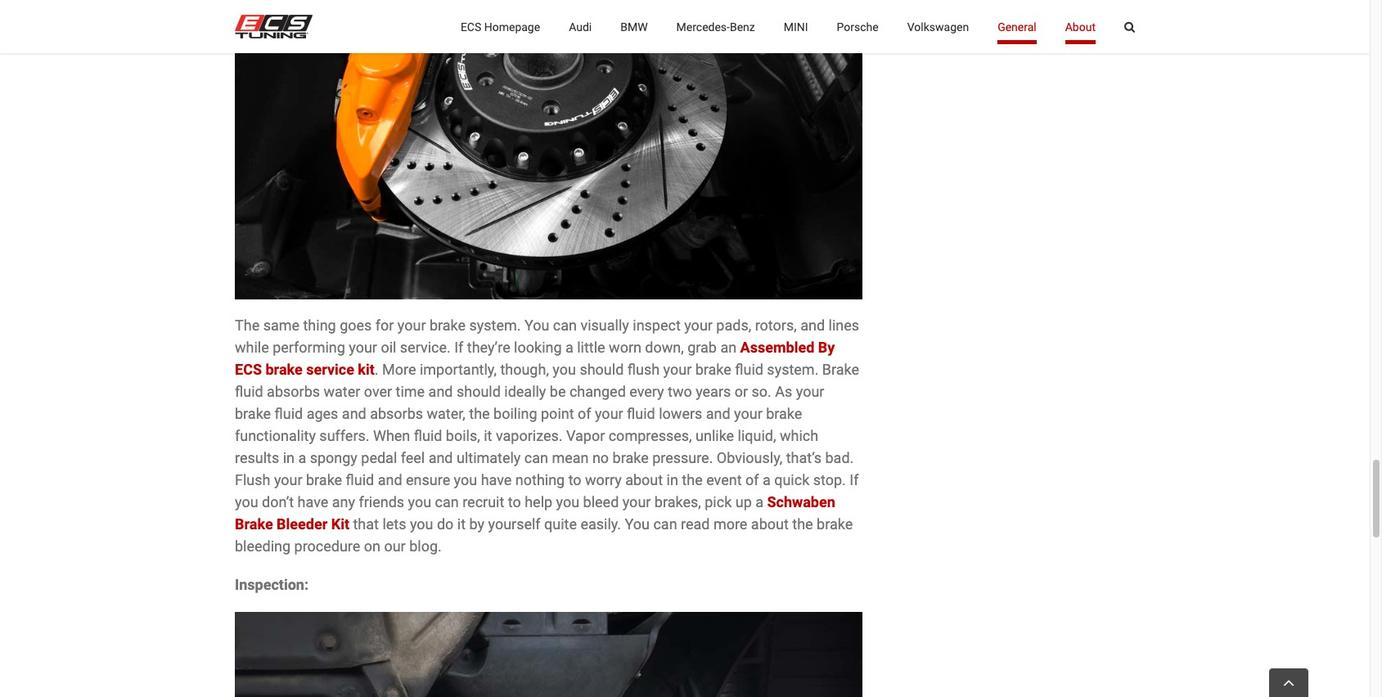 Task type: locate. For each thing, give the bounding box(es) containing it.
brake inside that lets you do it by yourself quite easily. you can read more about the brake bleeding procedure on our blog.
[[817, 516, 853, 533]]

lowers
[[659, 406, 703, 423]]

1 vertical spatial absorbs
[[370, 406, 423, 423]]

1 vertical spatial to
[[508, 494, 521, 511]]

recruit
[[463, 494, 505, 511]]

an
[[721, 339, 737, 356]]

2 vertical spatial the
[[793, 516, 813, 533]]

to down mean
[[569, 472, 582, 489]]

system.
[[470, 317, 521, 334], [767, 361, 819, 379]]

you up 'blog.'
[[410, 516, 434, 533]]

it inside that lets you do it by yourself quite easily. you can read more about the brake bleeding procedure on our blog.
[[458, 516, 466, 533]]

thing
[[303, 317, 336, 334]]

about
[[626, 472, 663, 489], [751, 516, 789, 533]]

brake down performing at left
[[266, 361, 303, 379]]

1 horizontal spatial about
[[751, 516, 789, 533]]

0 vertical spatial have
[[481, 472, 512, 489]]

in up brakes,
[[667, 472, 679, 489]]

to
[[569, 472, 582, 489], [508, 494, 521, 511]]

1 horizontal spatial you
[[625, 516, 650, 533]]

.
[[375, 361, 379, 379]]

ensure
[[406, 472, 450, 489]]

a left spongy
[[298, 450, 306, 467]]

system. inside . more importantly, though, you should flush your brake fluid system. brake fluid absorbs water over time and should ideally be changed every two years or so. as your brake fluid ages and absorbs water, the boiling point of your fluid lowers and your brake functionality suffers. when fluid boils, it vaporizes. vapor compresses, unlike liquid, which results in a spongy pedal feel and ultimately can mean no brake pressure. obviously, that's bad. flush your brake fluid and ensure you have nothing to worry about in the event of a quick stop. if you don't have any friends you can recruit to help you bleed your brakes, pick up a
[[767, 361, 819, 379]]

can up nothing
[[525, 450, 549, 467]]

audi link
[[569, 0, 592, 53]]

in down functionality
[[283, 450, 295, 467]]

volkswagen
[[908, 20, 969, 33]]

1 horizontal spatial absorbs
[[370, 406, 423, 423]]

to up yourself
[[508, 494, 521, 511]]

1 horizontal spatial have
[[481, 472, 512, 489]]

the up boils,
[[469, 406, 490, 423]]

1 vertical spatial ecs
[[235, 361, 262, 379]]

if inside the same thing goes for your brake system. you can visually inspect your pads, rotors, and lines while performing your oil service. if they're looking a little worn down, grab an
[[454, 339, 464, 356]]

0 horizontal spatial should
[[457, 384, 501, 401]]

0 vertical spatial the
[[469, 406, 490, 423]]

a left little
[[566, 339, 574, 356]]

if right stop.
[[850, 472, 859, 489]]

it
[[484, 428, 492, 445], [458, 516, 466, 533]]

have up bleeder
[[298, 494, 329, 511]]

ecs tuning logo image
[[235, 15, 313, 38]]

about down the up on the bottom of page
[[751, 516, 789, 533]]

2 horizontal spatial the
[[793, 516, 813, 533]]

0 horizontal spatial the
[[469, 406, 490, 423]]

boiling
[[494, 406, 538, 423]]

up
[[736, 494, 752, 511]]

flush
[[235, 472, 271, 489]]

1 vertical spatial have
[[298, 494, 329, 511]]

stop.
[[814, 472, 846, 489]]

you right easily.
[[625, 516, 650, 533]]

0 vertical spatial of
[[578, 406, 592, 423]]

0 horizontal spatial ecs
[[235, 361, 262, 379]]

you up quite
[[556, 494, 580, 511]]

system. up they're on the left of the page
[[470, 317, 521, 334]]

flush
[[628, 361, 660, 379]]

you down "flush"
[[235, 494, 258, 511]]

0 horizontal spatial it
[[458, 516, 466, 533]]

1 vertical spatial about
[[751, 516, 789, 533]]

ultimately
[[457, 450, 521, 467]]

brake
[[823, 361, 860, 379], [235, 516, 273, 533]]

time
[[396, 384, 425, 401]]

easily.
[[581, 516, 621, 533]]

if
[[454, 339, 464, 356], [850, 472, 859, 489]]

0 vertical spatial it
[[484, 428, 492, 445]]

your
[[398, 317, 426, 334], [685, 317, 713, 334], [349, 339, 377, 356], [664, 361, 692, 379], [796, 384, 825, 401], [595, 406, 624, 423], [734, 406, 763, 423], [274, 472, 303, 489], [623, 494, 651, 511]]

1 horizontal spatial brake
[[823, 361, 860, 379]]

0 horizontal spatial if
[[454, 339, 464, 356]]

0 vertical spatial in
[[283, 450, 295, 467]]

about link
[[1066, 0, 1096, 53]]

1 horizontal spatial to
[[569, 472, 582, 489]]

0 horizontal spatial absorbs
[[267, 384, 320, 401]]

mean
[[552, 450, 589, 467]]

ecs down while
[[235, 361, 262, 379]]

1 vertical spatial should
[[457, 384, 501, 401]]

unlike
[[696, 428, 735, 445]]

1 horizontal spatial of
[[746, 472, 759, 489]]

worn
[[609, 339, 642, 356]]

your right bleed at bottom
[[623, 494, 651, 511]]

brake down schwaben
[[817, 516, 853, 533]]

a right the up on the bottom of page
[[756, 494, 764, 511]]

1 vertical spatial you
[[625, 516, 650, 533]]

you inside the same thing goes for your brake system. you can visually inspect your pads, rotors, and lines while performing your oil service. if they're looking a little worn down, grab an
[[525, 317, 550, 334]]

you
[[525, 317, 550, 334], [625, 516, 650, 533]]

fluid up or
[[735, 361, 764, 379]]

functionality
[[235, 428, 316, 445]]

and inside the same thing goes for your brake system. you can visually inspect your pads, rotors, and lines while performing your oil service. if they're looking a little worn down, grab an
[[801, 317, 825, 334]]

1 horizontal spatial system.
[[767, 361, 819, 379]]

can inside the same thing goes for your brake system. you can visually inspect your pads, rotors, and lines while performing your oil service. if they're looking a little worn down, grab an
[[553, 317, 577, 334]]

brake down the as
[[766, 406, 803, 423]]

performing
[[273, 339, 345, 356]]

lines
[[829, 317, 860, 334]]

your up grab
[[685, 317, 713, 334]]

lets
[[383, 516, 406, 533]]

fluid
[[735, 361, 764, 379], [235, 384, 263, 401], [275, 406, 303, 423], [627, 406, 656, 423], [414, 428, 442, 445], [346, 472, 374, 489]]

should down importantly,
[[457, 384, 501, 401]]

that's
[[787, 450, 822, 467]]

absorbs up ages
[[267, 384, 320, 401]]

brake inside assembled by ecs brake service kit
[[266, 361, 303, 379]]

it left the by
[[458, 516, 466, 533]]

blog.
[[409, 538, 442, 555]]

your up service.
[[398, 317, 426, 334]]

can inside that lets you do it by yourself quite easily. you can read more about the brake bleeding procedure on our blog.
[[654, 516, 678, 533]]

0 vertical spatial about
[[626, 472, 663, 489]]

1 vertical spatial system.
[[767, 361, 819, 379]]

1 vertical spatial in
[[667, 472, 679, 489]]

should up changed
[[580, 361, 624, 379]]

brake up years
[[696, 361, 732, 379]]

1 vertical spatial the
[[682, 472, 703, 489]]

schwaben
[[767, 494, 836, 511]]

brake up service.
[[430, 317, 466, 334]]

1 vertical spatial of
[[746, 472, 759, 489]]

and up the unlike
[[706, 406, 731, 423]]

you up recruit
[[454, 472, 477, 489]]

1 horizontal spatial the
[[682, 472, 703, 489]]

0 horizontal spatial about
[[626, 472, 663, 489]]

rotors,
[[755, 317, 797, 334]]

don't
[[262, 494, 294, 511]]

0 vertical spatial absorbs
[[267, 384, 320, 401]]

the down pressure.
[[682, 472, 703, 489]]

of down obviously,
[[746, 472, 759, 489]]

they're
[[467, 339, 511, 356]]

vapor
[[566, 428, 605, 445]]

0 vertical spatial system.
[[470, 317, 521, 334]]

have down ultimately
[[481, 472, 512, 489]]

fluid up functionality
[[275, 406, 303, 423]]

absorbs up the when
[[370, 406, 423, 423]]

1 horizontal spatial it
[[484, 428, 492, 445]]

of
[[578, 406, 592, 423], [746, 472, 759, 489]]

quick
[[775, 472, 810, 489]]

the
[[469, 406, 490, 423], [682, 472, 703, 489], [793, 516, 813, 533]]

0 vertical spatial brake
[[823, 361, 860, 379]]

1 horizontal spatial if
[[850, 472, 859, 489]]

system. up the as
[[767, 361, 819, 379]]

you up be
[[553, 361, 576, 379]]

water,
[[427, 406, 466, 423]]

kit
[[358, 361, 375, 379]]

0 vertical spatial you
[[525, 317, 550, 334]]

1 vertical spatial it
[[458, 516, 466, 533]]

more
[[382, 361, 416, 379]]

brake inside the same thing goes for your brake system. you can visually inspect your pads, rotors, and lines while performing your oil service. if they're looking a little worn down, grab an
[[430, 317, 466, 334]]

which
[[780, 428, 819, 445]]

can down brakes,
[[654, 516, 678, 533]]

friends
[[359, 494, 405, 511]]

bmw
[[621, 20, 648, 33]]

can up looking
[[553, 317, 577, 334]]

1 vertical spatial if
[[850, 472, 859, 489]]

years
[[696, 384, 731, 401]]

you inside that lets you do it by yourself quite easily. you can read more about the brake bleeding procedure on our blog.
[[625, 516, 650, 533]]

you
[[553, 361, 576, 379], [454, 472, 477, 489], [235, 494, 258, 511], [408, 494, 432, 511], [556, 494, 580, 511], [410, 516, 434, 533]]

0 vertical spatial to
[[569, 472, 582, 489]]

if up importantly,
[[454, 339, 464, 356]]

water
[[324, 384, 360, 401]]

ages
[[307, 406, 338, 423]]

mini
[[784, 20, 809, 33]]

it up ultimately
[[484, 428, 492, 445]]

brake down by
[[823, 361, 860, 379]]

0 horizontal spatial system.
[[470, 317, 521, 334]]

a inside the same thing goes for your brake system. you can visually inspect your pads, rotors, and lines while performing your oil service. if they're looking a little worn down, grab an
[[566, 339, 574, 356]]

every
[[630, 384, 664, 401]]

fluid down while
[[235, 384, 263, 401]]

service
[[306, 361, 354, 379]]

do
[[437, 516, 454, 533]]

ecs
[[461, 20, 482, 33], [235, 361, 262, 379]]

brake inside . more importantly, though, you should flush your brake fluid system. brake fluid absorbs water over time and should ideally be changed every two years or so. as your brake fluid ages and absorbs water, the boiling point of your fluid lowers and your brake functionality suffers. when fluid boils, it vaporizes. vapor compresses, unlike liquid, which results in a spongy pedal feel and ultimately can mean no brake pressure. obviously, that's bad. flush your brake fluid and ensure you have nothing to worry about in the event of a quick stop. if you don't have any friends you can recruit to help you bleed your brakes, pick up a
[[823, 361, 860, 379]]

can up do
[[435, 494, 459, 511]]

1 vertical spatial brake
[[235, 516, 273, 533]]

1 horizontal spatial should
[[580, 361, 624, 379]]

brake up the "bleeding"
[[235, 516, 273, 533]]

about inside that lets you do it by yourself quite easily. you can read more about the brake bleeding procedure on our blog.
[[751, 516, 789, 533]]

and up ensure
[[429, 450, 453, 467]]

the down schwaben
[[793, 516, 813, 533]]

porsche
[[837, 20, 879, 33]]

be
[[550, 384, 566, 401]]

audi
[[569, 20, 592, 33]]

of up vapor at the bottom of the page
[[578, 406, 592, 423]]

ecs left homepage
[[461, 20, 482, 33]]

0 horizontal spatial you
[[525, 317, 550, 334]]

can
[[553, 317, 577, 334], [525, 450, 549, 467], [435, 494, 459, 511], [654, 516, 678, 533]]

0 horizontal spatial brake
[[235, 516, 273, 533]]

as
[[776, 384, 793, 401]]

1 horizontal spatial ecs
[[461, 20, 482, 33]]

your down changed
[[595, 406, 624, 423]]

general link
[[998, 0, 1037, 53]]

though,
[[501, 361, 549, 379]]

brake up functionality
[[235, 406, 271, 423]]

0 vertical spatial ecs
[[461, 20, 482, 33]]

0 vertical spatial if
[[454, 339, 464, 356]]

brake
[[430, 317, 466, 334], [266, 361, 303, 379], [696, 361, 732, 379], [235, 406, 271, 423], [766, 406, 803, 423], [613, 450, 649, 467], [306, 472, 342, 489], [817, 516, 853, 533]]

you up looking
[[525, 317, 550, 334]]

your right the as
[[796, 384, 825, 401]]

obviously,
[[717, 450, 783, 467]]

and up by
[[801, 317, 825, 334]]

about up brakes,
[[626, 472, 663, 489]]

and
[[801, 317, 825, 334], [429, 384, 453, 401], [342, 406, 367, 423], [706, 406, 731, 423], [429, 450, 453, 467], [378, 472, 402, 489]]

your down or
[[734, 406, 763, 423]]



Task type: vqa. For each thing, say whether or not it's contained in the screenshot.
friends
yes



Task type: describe. For each thing, give the bounding box(es) containing it.
by
[[470, 516, 485, 533]]

0 horizontal spatial in
[[283, 450, 295, 467]]

about inside . more importantly, though, you should flush your brake fluid system. brake fluid absorbs water over time and should ideally be changed every two years or so. as your brake fluid ages and absorbs water, the boiling point of your fluid lowers and your brake functionality suffers. when fluid boils, it vaporizes. vapor compresses, unlike liquid, which results in a spongy pedal feel and ultimately can mean no brake pressure. obviously, that's bad. flush your brake fluid and ensure you have nothing to worry about in the event of a quick stop. if you don't have any friends you can recruit to help you bleed your brakes, pick up a
[[626, 472, 663, 489]]

that
[[353, 516, 379, 533]]

that lets you do it by yourself quite easily. you can read more about the brake bleeding procedure on our blog.
[[235, 516, 853, 555]]

compresses,
[[609, 428, 692, 445]]

general
[[998, 20, 1037, 33]]

quite
[[544, 516, 577, 533]]

ecs inside assembled by ecs brake service kit
[[235, 361, 262, 379]]

brake down 'compresses,'
[[613, 450, 649, 467]]

yourself
[[488, 516, 541, 533]]

worry
[[585, 472, 622, 489]]

point
[[541, 406, 574, 423]]

bmw link
[[621, 0, 648, 53]]

event
[[707, 472, 742, 489]]

if inside . more importantly, though, you should flush your brake fluid system. brake fluid absorbs water over time and should ideally be changed every two years or so. as your brake fluid ages and absorbs water, the boiling point of your fluid lowers and your brake functionality suffers. when fluid boils, it vaporizes. vapor compresses, unlike liquid, which results in a spongy pedal feel and ultimately can mean no brake pressure. obviously, that's bad. flush your brake fluid and ensure you have nothing to worry about in the event of a quick stop. if you don't have any friends you can recruit to help you bleed your brakes, pick up a
[[850, 472, 859, 489]]

and up friends
[[378, 472, 402, 489]]

assembled by ecs brake service kit
[[235, 339, 835, 379]]

liquid,
[[738, 428, 777, 445]]

same
[[263, 317, 300, 334]]

and up water,
[[429, 384, 453, 401]]

while
[[235, 339, 269, 356]]

fluid down every
[[627, 406, 656, 423]]

benz
[[730, 20, 755, 33]]

system. inside the same thing goes for your brake system. you can visually inspect your pads, rotors, and lines while performing your oil service. if they're looking a little worn down, grab an
[[470, 317, 521, 334]]

ideally
[[505, 384, 546, 401]]

goes
[[340, 317, 372, 334]]

more
[[714, 516, 748, 533]]

kit
[[331, 516, 350, 533]]

so.
[[752, 384, 772, 401]]

looking
[[514, 339, 562, 356]]

our
[[384, 538, 406, 555]]

mercedes-benz link
[[677, 0, 755, 53]]

a left quick
[[763, 472, 771, 489]]

schwaben brake bleeder kit link
[[235, 494, 836, 533]]

0 vertical spatial should
[[580, 361, 624, 379]]

visually
[[581, 317, 629, 334]]

inspect
[[633, 317, 681, 334]]

brakes,
[[655, 494, 701, 511]]

about
[[1066, 20, 1096, 33]]

0 horizontal spatial of
[[578, 406, 592, 423]]

mercedes-benz
[[677, 20, 755, 33]]

by
[[819, 339, 835, 356]]

volkswagen link
[[908, 0, 969, 53]]

. more importantly, though, you should flush your brake fluid system. brake fluid absorbs water over time and should ideally be changed every two years or so. as your brake fluid ages and absorbs water, the boiling point of your fluid lowers and your brake functionality suffers. when fluid boils, it vaporizes. vapor compresses, unlike liquid, which results in a spongy pedal feel and ultimately can mean no brake pressure. obviously, that's bad. flush your brake fluid and ensure you have nothing to worry about in the event of a quick stop. if you don't have any friends you can recruit to help you bleed your brakes, pick up a
[[235, 361, 860, 511]]

down,
[[645, 339, 684, 356]]

your up kit
[[349, 339, 377, 356]]

0 horizontal spatial to
[[508, 494, 521, 511]]

mini link
[[784, 0, 809, 53]]

service.
[[400, 339, 451, 356]]

brake inside schwaben brake bleeder kit
[[235, 516, 273, 533]]

pads,
[[717, 317, 752, 334]]

and up the suffers.
[[342, 406, 367, 423]]

ecs homepage link
[[461, 0, 540, 53]]

your up two
[[664, 361, 692, 379]]

when
[[373, 428, 410, 445]]

assembled
[[741, 339, 815, 356]]

oil
[[381, 339, 397, 356]]

your up the don't
[[274, 472, 303, 489]]

grab
[[688, 339, 717, 356]]

results
[[235, 450, 279, 467]]

help
[[525, 494, 553, 511]]

fluid up feel
[[414, 428, 442, 445]]

you down ensure
[[408, 494, 432, 511]]

vaporizes.
[[496, 428, 563, 445]]

the same thing goes for your brake system. you can visually inspect your pads, rotors, and lines while performing your oil service. if they're looking a little worn down, grab an
[[235, 317, 860, 356]]

inspection:
[[235, 577, 309, 594]]

pick
[[705, 494, 732, 511]]

the
[[235, 317, 260, 334]]

assembled by ecs brake service kit link
[[235, 339, 835, 379]]

schwaben brake bleeder kit
[[235, 494, 836, 533]]

boils,
[[446, 428, 480, 445]]

it inside . more importantly, though, you should flush your brake fluid system. brake fluid absorbs water over time and should ideally be changed every two years or so. as your brake fluid ages and absorbs water, the boiling point of your fluid lowers and your brake functionality suffers. when fluid boils, it vaporizes. vapor compresses, unlike liquid, which results in a spongy pedal feel and ultimately can mean no brake pressure. obviously, that's bad. flush your brake fluid and ensure you have nothing to worry about in the event of a quick stop. if you don't have any friends you can recruit to help you bleed your brakes, pick up a
[[484, 428, 492, 445]]

procedure
[[294, 538, 361, 555]]

the inside that lets you do it by yourself quite easily. you can read more about the brake bleeding procedure on our blog.
[[793, 516, 813, 533]]

bleed
[[583, 494, 619, 511]]

little
[[577, 339, 606, 356]]

bleeder
[[277, 516, 328, 533]]

bleeding
[[235, 538, 291, 555]]

fluid up any
[[346, 472, 374, 489]]

or
[[735, 384, 748, 401]]

1 horizontal spatial in
[[667, 472, 679, 489]]

mercedes-
[[677, 20, 730, 33]]

over
[[364, 384, 392, 401]]

any
[[332, 494, 355, 511]]

pedal
[[361, 450, 397, 467]]

brake down spongy
[[306, 472, 342, 489]]

pressure.
[[653, 450, 713, 467]]

feel
[[401, 450, 425, 467]]

changed
[[570, 384, 626, 401]]

0 horizontal spatial have
[[298, 494, 329, 511]]

you inside that lets you do it by yourself quite easily. you can read more about the brake bleeding procedure on our blog.
[[410, 516, 434, 533]]

two
[[668, 384, 692, 401]]



